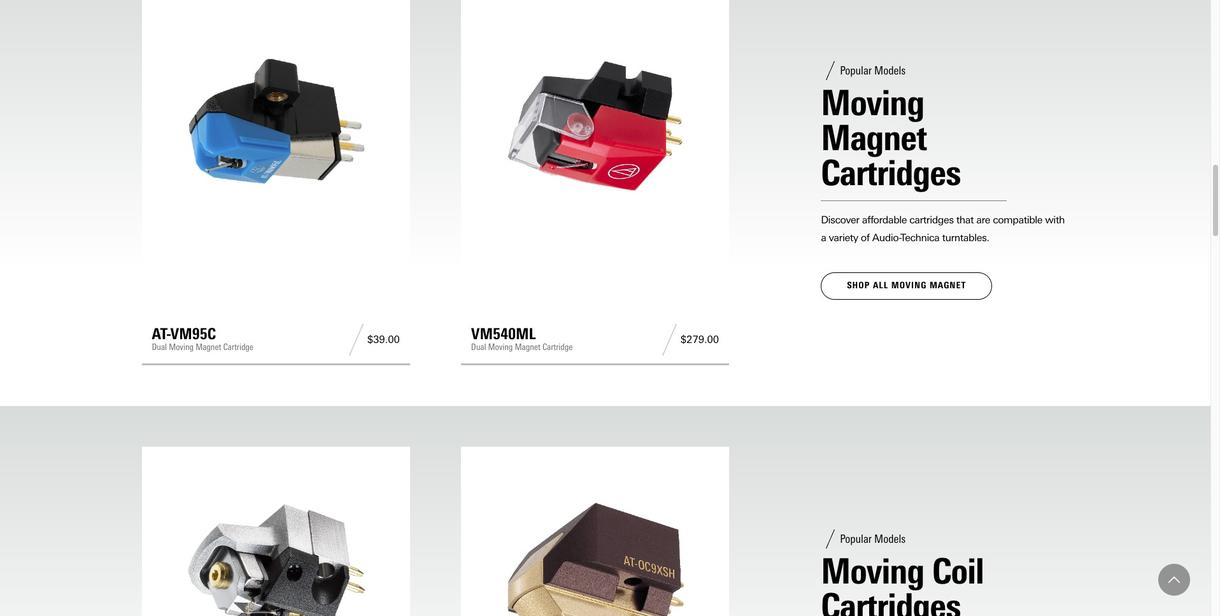 Task type: describe. For each thing, give the bounding box(es) containing it.
compatible
[[993, 214, 1043, 226]]

technica
[[901, 232, 940, 244]]

vm540ml dual moving magnet cartridge
[[471, 325, 573, 353]]

shop
[[847, 280, 870, 291]]

at-vm95c dual moving magnet cartridge
[[152, 325, 253, 353]]

dual inside vm540ml dual moving magnet cartridge
[[471, 342, 486, 353]]

all
[[873, 280, 889, 291]]

at art1000 image
[[152, 457, 400, 617]]

popular for moving magnet cartridges
[[840, 64, 872, 78]]

moving inside the moving coil cartridges
[[821, 551, 924, 593]]

shop all moving magnet button
[[821, 273, 993, 300]]

cartridges for magnet
[[821, 152, 961, 194]]

coil
[[932, 551, 984, 593]]

that
[[956, 214, 974, 226]]

moving inside button
[[892, 280, 927, 291]]

divider line image for vm540ml
[[658, 324, 681, 356]]

divider line image for at-vm95c
[[345, 324, 367, 356]]

shop all moving magnet
[[847, 280, 966, 291]]

with
[[1045, 214, 1065, 226]]

cartridges
[[910, 214, 954, 226]]

vm540ml
[[471, 325, 536, 343]]

at vm95c image
[[152, 6, 400, 254]]

models for magnet
[[875, 64, 906, 78]]

a
[[821, 232, 826, 244]]

vm540ml image
[[471, 6, 719, 254]]

$39.00
[[367, 334, 400, 346]]

moving inside vm540ml dual moving magnet cartridge
[[488, 342, 513, 353]]

popular for moving coil cartridges
[[840, 533, 872, 547]]

$279.00
[[681, 334, 719, 346]]

cartridges for coil
[[821, 586, 961, 617]]

magnet inside at-vm95c dual moving magnet cartridge
[[196, 342, 221, 353]]



Task type: locate. For each thing, give the bounding box(es) containing it.
1 vertical spatial models
[[875, 533, 906, 547]]

1 models from the top
[[875, 64, 906, 78]]

2 dual from the left
[[471, 342, 486, 353]]

dual
[[152, 342, 167, 353], [471, 342, 486, 353]]

magnet inside moving magnet cartridges
[[821, 117, 927, 159]]

moving magnet cartridges
[[821, 82, 961, 194]]

1 divider line image from the left
[[345, 324, 367, 356]]

0 horizontal spatial divider line image
[[345, 324, 367, 356]]

0 vertical spatial popular models
[[840, 64, 906, 78]]

audio-
[[872, 232, 901, 244]]

2 popular models from the top
[[840, 533, 906, 547]]

cartridge inside vm540ml dual moving magnet cartridge
[[543, 342, 573, 353]]

dual inside at-vm95c dual moving magnet cartridge
[[152, 342, 167, 353]]

0 horizontal spatial dual
[[152, 342, 167, 353]]

1 cartridges from the top
[[821, 152, 961, 194]]

2 models from the top
[[875, 533, 906, 547]]

moving inside at-vm95c dual moving magnet cartridge
[[169, 342, 194, 353]]

moving inside moving magnet cartridges
[[821, 82, 924, 124]]

1 popular models from the top
[[840, 64, 906, 78]]

1 popular from the top
[[840, 64, 872, 78]]

models
[[875, 64, 906, 78], [875, 533, 906, 547]]

popular
[[840, 64, 872, 78], [840, 533, 872, 547]]

moving
[[821, 82, 924, 124], [892, 280, 927, 291], [169, 342, 194, 353], [488, 342, 513, 353], [821, 551, 924, 593]]

1 vertical spatial popular models
[[840, 533, 906, 547]]

moving coil cartridges
[[821, 551, 984, 617]]

discover affordable cartridges that are compatible with a variety of audio-technica turntables.
[[821, 214, 1065, 244]]

divider line image
[[345, 324, 367, 356], [658, 324, 681, 356]]

models for coil
[[875, 533, 906, 547]]

2 popular from the top
[[840, 533, 872, 547]]

1 dual from the left
[[152, 342, 167, 353]]

shop all moving magnet link
[[821, 273, 993, 300]]

of
[[861, 232, 870, 244]]

cartridges
[[821, 152, 961, 194], [821, 586, 961, 617]]

0 vertical spatial models
[[875, 64, 906, 78]]

arrow up image
[[1169, 575, 1180, 586]]

0 vertical spatial cartridges
[[821, 152, 961, 194]]

magnet inside vm540ml dual moving magnet cartridge
[[515, 342, 541, 353]]

2 divider line image from the left
[[658, 324, 681, 356]]

cartridge inside at-vm95c dual moving magnet cartridge
[[223, 342, 253, 353]]

magnet inside shop all moving magnet button
[[930, 280, 966, 291]]

cartridge right vm540ml
[[543, 342, 573, 353]]

are
[[977, 214, 990, 226]]

cartridge right the vm95c
[[223, 342, 253, 353]]

at-
[[152, 325, 171, 343]]

2 cartridge from the left
[[543, 342, 573, 353]]

discover
[[821, 214, 860, 226]]

variety
[[829, 232, 858, 244]]

at oc9xsh image
[[471, 457, 719, 617]]

1 vertical spatial cartridges
[[821, 586, 961, 617]]

0 vertical spatial popular
[[840, 64, 872, 78]]

popular models for moving magnet cartridges
[[840, 64, 906, 78]]

popular models for moving coil cartridges
[[840, 533, 906, 547]]

popular models
[[840, 64, 906, 78], [840, 533, 906, 547]]

1 horizontal spatial divider line image
[[658, 324, 681, 356]]

cartridge
[[223, 342, 253, 353], [543, 342, 573, 353]]

2 cartridges from the top
[[821, 586, 961, 617]]

1 horizontal spatial cartridge
[[543, 342, 573, 353]]

affordable
[[862, 214, 907, 226]]

cartridges inside the moving coil cartridges
[[821, 586, 961, 617]]

1 cartridge from the left
[[223, 342, 253, 353]]

turntables.
[[942, 232, 989, 244]]

0 horizontal spatial cartridge
[[223, 342, 253, 353]]

1 horizontal spatial dual
[[471, 342, 486, 353]]

vm95c
[[171, 325, 216, 343]]

magnet
[[821, 117, 927, 159], [930, 280, 966, 291], [196, 342, 221, 353], [515, 342, 541, 353]]

1 vertical spatial popular
[[840, 533, 872, 547]]



Task type: vqa. For each thing, say whether or not it's contained in the screenshot.
Cartridges associated with Coil
yes



